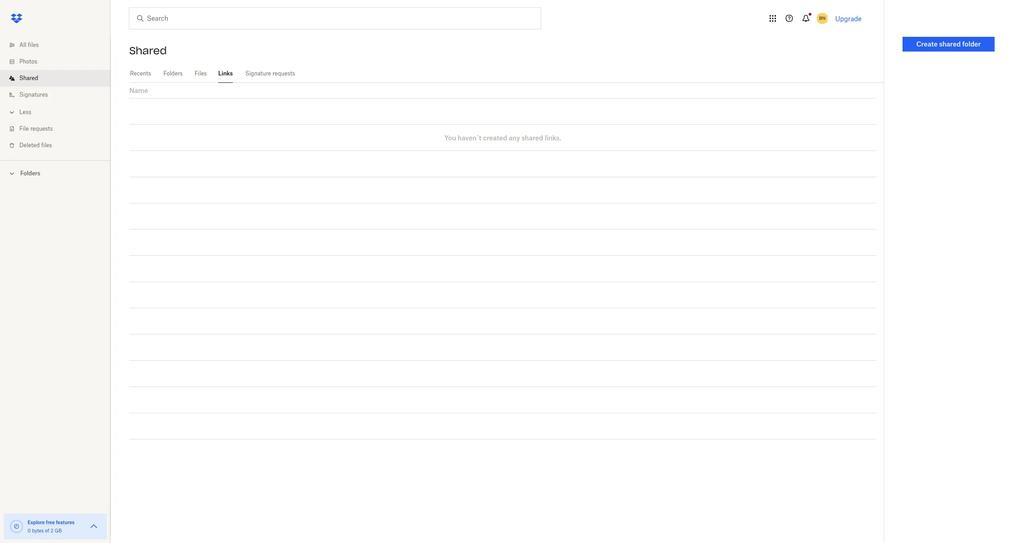 Task type: vqa. For each thing, say whether or not it's contained in the screenshot.
bottommost is
no



Task type: describe. For each thing, give the bounding box(es) containing it.
links link
[[218, 64, 233, 82]]

signature
[[245, 70, 271, 77]]

file requests link
[[7, 121, 111, 137]]

you haven`t created any shared links.
[[445, 134, 562, 142]]

links
[[218, 70, 233, 77]]

upgrade
[[836, 15, 862, 22]]

Search text field
[[147, 13, 522, 23]]

signatures
[[19, 91, 48, 98]]

create
[[917, 40, 938, 48]]

0
[[28, 528, 31, 534]]

2
[[51, 528, 53, 534]]

of
[[45, 528, 49, 534]]

recents link
[[129, 64, 152, 82]]

shared inside list item
[[19, 75, 38, 82]]

deleted files link
[[7, 137, 111, 154]]

explore
[[28, 520, 45, 526]]

photos link
[[7, 53, 111, 70]]

gb
[[55, 528, 62, 534]]

free
[[46, 520, 55, 526]]

folders button
[[0, 166, 111, 180]]

links.
[[545, 134, 562, 142]]

shared inside "button"
[[940, 40, 961, 48]]

shared list item
[[0, 70, 111, 87]]

all
[[19, 41, 26, 48]]

photos
[[19, 58, 37, 65]]

name
[[129, 87, 148, 94]]

files for all files
[[28, 41, 39, 48]]

any
[[509, 134, 520, 142]]

signature requests
[[245, 70, 295, 77]]

file requests
[[19, 125, 53, 132]]

file
[[19, 125, 29, 132]]

you
[[445, 134, 456, 142]]

deleted files
[[19, 142, 52, 149]]

bn
[[820, 15, 826, 21]]

requests for signature requests
[[273, 70, 295, 77]]

all files
[[19, 41, 39, 48]]

files for deleted files
[[41, 142, 52, 149]]

created
[[483, 134, 508, 142]]

shared link
[[7, 70, 111, 87]]

create shared folder
[[917, 40, 982, 48]]

less
[[19, 109, 31, 116]]

dropbox image
[[7, 9, 26, 28]]

0 vertical spatial shared
[[129, 44, 167, 57]]

files
[[195, 70, 207, 77]]

all files link
[[7, 37, 111, 53]]



Task type: locate. For each thing, give the bounding box(es) containing it.
deleted
[[19, 142, 40, 149]]

quota usage element
[[9, 520, 24, 534]]

files right the 'all'
[[28, 41, 39, 48]]

files right deleted
[[41, 142, 52, 149]]

folders inside button
[[20, 170, 40, 177]]

0 horizontal spatial files
[[28, 41, 39, 48]]

signatures link
[[7, 87, 111, 103]]

files link
[[194, 64, 207, 82]]

folders link
[[163, 64, 183, 82]]

shared
[[940, 40, 961, 48], [522, 134, 544, 142]]

folders down deleted
[[20, 170, 40, 177]]

requests right signature
[[273, 70, 295, 77]]

tab list containing recents
[[129, 64, 884, 83]]

shared
[[129, 44, 167, 57], [19, 75, 38, 82]]

0 horizontal spatial shared
[[19, 75, 38, 82]]

shared right any
[[522, 134, 544, 142]]

requests
[[273, 70, 295, 77], [30, 125, 53, 132]]

0 horizontal spatial shared
[[522, 134, 544, 142]]

folder
[[963, 40, 982, 48]]

1 horizontal spatial shared
[[129, 44, 167, 57]]

list containing all files
[[0, 31, 111, 160]]

shared left folder
[[940, 40, 961, 48]]

tab list
[[129, 64, 884, 83]]

features
[[56, 520, 75, 526]]

requests inside "signature requests" link
[[273, 70, 295, 77]]

0 horizontal spatial folders
[[20, 170, 40, 177]]

folders
[[164, 70, 183, 77], [20, 170, 40, 177]]

explore free features 0 bytes of 2 gb
[[28, 520, 75, 534]]

recents
[[130, 70, 151, 77]]

1 vertical spatial files
[[41, 142, 52, 149]]

haven`t
[[458, 134, 482, 142]]

list
[[0, 31, 111, 160]]

1 vertical spatial requests
[[30, 125, 53, 132]]

folders left files
[[164, 70, 183, 77]]

1 vertical spatial shared
[[522, 134, 544, 142]]

1 horizontal spatial files
[[41, 142, 52, 149]]

1 vertical spatial shared
[[19, 75, 38, 82]]

requests right file
[[30, 125, 53, 132]]

1 horizontal spatial shared
[[940, 40, 961, 48]]

0 vertical spatial shared
[[940, 40, 961, 48]]

shared down photos
[[19, 75, 38, 82]]

upgrade link
[[836, 15, 862, 22]]

files
[[28, 41, 39, 48], [41, 142, 52, 149]]

0 vertical spatial files
[[28, 41, 39, 48]]

shared up recents link
[[129, 44, 167, 57]]

requests for file requests
[[30, 125, 53, 132]]

1 vertical spatial folders
[[20, 170, 40, 177]]

1 horizontal spatial folders
[[164, 70, 183, 77]]

1 horizontal spatial requests
[[273, 70, 295, 77]]

0 horizontal spatial requests
[[30, 125, 53, 132]]

signature requests link
[[244, 64, 297, 82]]

bytes
[[32, 528, 44, 534]]

less image
[[7, 108, 17, 117]]

bn button
[[816, 11, 830, 26]]

0 vertical spatial requests
[[273, 70, 295, 77]]

requests inside file requests link
[[30, 125, 53, 132]]

create shared folder button
[[903, 37, 995, 52]]

0 vertical spatial folders
[[164, 70, 183, 77]]



